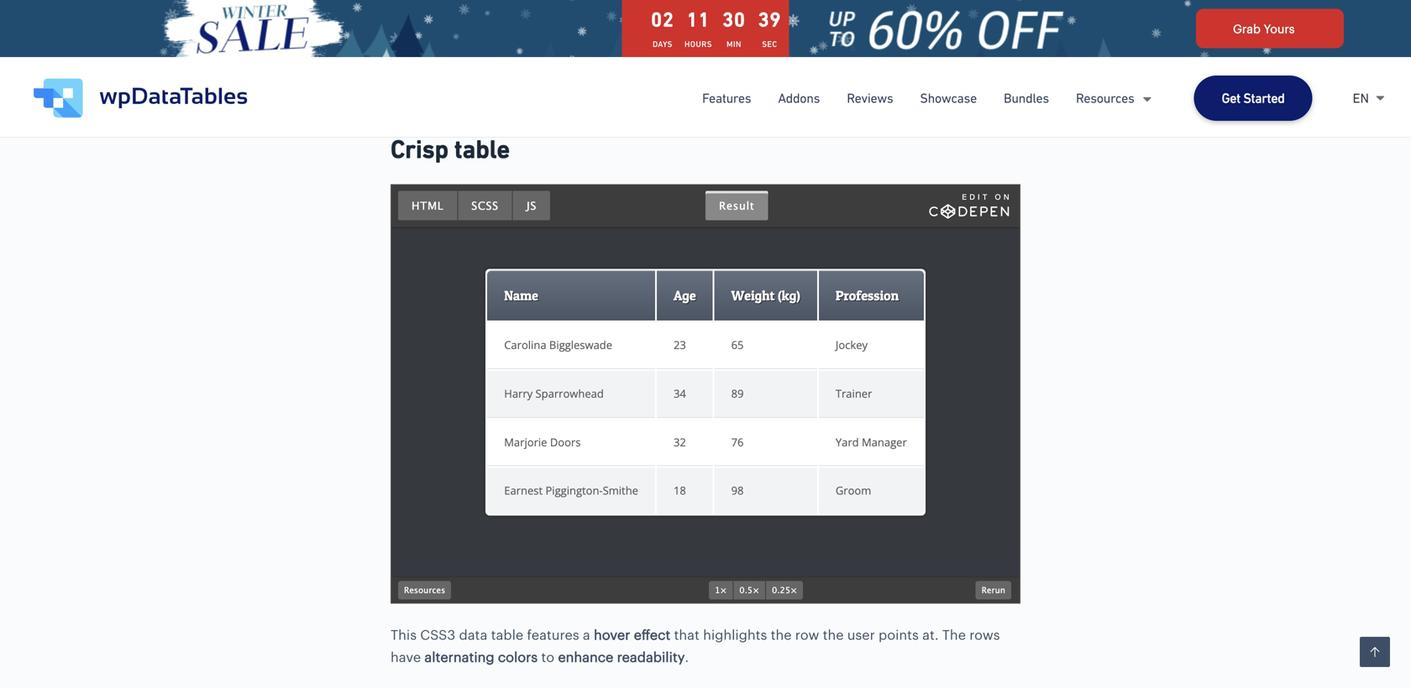 Task type: vqa. For each thing, say whether or not it's contained in the screenshot.
CSV
no



Task type: locate. For each thing, give the bounding box(es) containing it.
1 horizontal spatial the
[[942, 627, 966, 643]]

showcase link
[[920, 88, 977, 108]]

rows
[[599, 51, 629, 67], [970, 627, 1000, 643]]

0 horizontal spatial rows
[[599, 51, 629, 67]]

table inside so data can fit in each table cell when the window is either compressed or stretched.
[[869, 51, 902, 67]]

window
[[391, 73, 441, 89]]

1 vertical spatial rows
[[970, 627, 1000, 643]]

scheme
[[391, 9, 441, 25]]

hours
[[685, 39, 712, 49]]

rows up stretched.
[[599, 51, 629, 67]]

the right 'row'
[[823, 627, 844, 643]]

0 vertical spatial rows
[[599, 51, 629, 67]]

each
[[834, 51, 866, 67]]

when
[[932, 51, 967, 67]]

yours
[[1264, 22, 1295, 35]]

so
[[723, 51, 740, 67]]

the
[[970, 51, 991, 67], [771, 627, 792, 643], [823, 627, 844, 643]]

table
[[458, 51, 491, 67], [869, 51, 902, 67], [455, 135, 510, 164], [491, 627, 523, 643]]

table up either
[[458, 51, 491, 67]]

data down sec
[[743, 51, 772, 67]]

the left 'row'
[[771, 627, 792, 643]]

wpdatatables logo image
[[34, 79, 248, 118]]

have
[[391, 650, 421, 665]]

1 horizontal spatial data
[[743, 51, 772, 67]]

row
[[795, 627, 819, 643]]

highlights
[[703, 627, 767, 643]]

the right when
[[970, 51, 991, 67]]

the
[[391, 51, 414, 67], [942, 627, 966, 643]]

in
[[819, 51, 831, 67]]

reviews
[[847, 91, 893, 106]]

caret image
[[1376, 95, 1384, 102]]

html
[[418, 51, 455, 67]]

has
[[494, 51, 516, 67]]

1 horizontal spatial rows
[[970, 627, 1000, 643]]

alternating colors to enhance readability .
[[425, 650, 689, 665]]

can
[[775, 51, 799, 67]]

enhance
[[558, 650, 614, 665]]

this
[[391, 627, 417, 643]]

0 horizontal spatial data
[[459, 627, 488, 643]]

compressed
[[499, 73, 579, 89]]

en
[[1353, 91, 1369, 106]]

grab yours
[[1233, 22, 1295, 35]]

crisp table
[[391, 135, 510, 164]]

0 horizontal spatial the
[[391, 51, 414, 67]]

at.
[[922, 627, 939, 643]]

reviews link
[[847, 88, 893, 108]]

1 vertical spatial the
[[942, 627, 966, 643]]

0 vertical spatial data
[[743, 51, 772, 67]]

features link
[[702, 88, 751, 108]]

a
[[583, 627, 590, 643]]

table up colors
[[491, 627, 523, 643]]

hover
[[594, 627, 630, 643]]

or
[[582, 73, 596, 89]]

bundles link
[[1004, 88, 1049, 108]]

started
[[1244, 91, 1285, 106]]

2 horizontal spatial the
[[970, 51, 991, 67]]

the up window
[[391, 51, 414, 67]]

rows right at.
[[970, 627, 1000, 643]]

either
[[458, 73, 496, 89]]

and
[[633, 51, 657, 67]]

this css3 data table features a hover effect
[[391, 627, 671, 643]]

css3
[[420, 627, 456, 643]]

the inside 'that highlights the row the user points at. the rows have'
[[942, 627, 966, 643]]

bundles
[[1004, 91, 1049, 106]]

so data can fit in each table cell when the window is either compressed or stretched.
[[391, 51, 991, 89]]

colors
[[498, 650, 538, 665]]

data
[[743, 51, 772, 67], [459, 627, 488, 643]]

the right at.
[[942, 627, 966, 643]]

fit
[[802, 51, 816, 67]]

data up alternating
[[459, 627, 488, 643]]

table right crisp
[[455, 135, 510, 164]]

table left the cell
[[869, 51, 902, 67]]



Task type: describe. For each thing, give the bounding box(es) containing it.
the inside so data can fit in each table cell when the window is either compressed or stretched.
[[970, 51, 991, 67]]

customizable color scheme
[[391, 0, 1005, 25]]

columns.
[[660, 51, 719, 67]]

grab yours link
[[1196, 9, 1344, 48]]

sec
[[762, 39, 777, 49]]

to
[[541, 650, 555, 665]]

showcase
[[920, 91, 977, 106]]

.
[[685, 650, 689, 665]]

days
[[653, 39, 673, 49]]

addons link
[[778, 88, 820, 108]]

features
[[527, 627, 579, 643]]

grab
[[1233, 22, 1261, 35]]

get started
[[1222, 91, 1285, 106]]

cell
[[905, 51, 928, 67]]

30
[[722, 8, 746, 31]]

user
[[847, 627, 875, 643]]

caret image
[[1143, 97, 1151, 102]]

effect
[[634, 627, 671, 643]]

customizable
[[882, 0, 968, 2]]

02
[[651, 8, 674, 31]]

rows inside 'that highlights the row the user points at. the rows have'
[[970, 627, 1000, 643]]

the html table has expandable rows and columns.
[[391, 51, 719, 67]]

points
[[879, 627, 919, 643]]

is
[[444, 73, 455, 89]]

get started link
[[1194, 76, 1313, 121]]

11
[[687, 8, 710, 31]]

addons
[[778, 91, 820, 106]]

that highlights the row the user points at. the rows have
[[391, 627, 1000, 665]]

0 vertical spatial the
[[391, 51, 414, 67]]

readability
[[617, 650, 685, 665]]

crisp
[[391, 135, 449, 164]]

that
[[674, 627, 700, 643]]

color
[[971, 0, 1005, 2]]

0 horizontal spatial the
[[771, 627, 792, 643]]

alternating
[[425, 650, 494, 665]]

go to top image
[[1370, 648, 1380, 658]]

stretched.
[[599, 73, 665, 89]]

1 vertical spatial data
[[459, 627, 488, 643]]

get
[[1222, 91, 1241, 106]]

expandable
[[520, 51, 595, 67]]

resources
[[1076, 91, 1135, 106]]

min
[[727, 39, 742, 49]]

data inside so data can fit in each table cell when the window is either compressed or stretched.
[[743, 51, 772, 67]]

39
[[758, 8, 781, 31]]

features
[[702, 91, 751, 106]]

1 horizontal spatial the
[[823, 627, 844, 643]]



